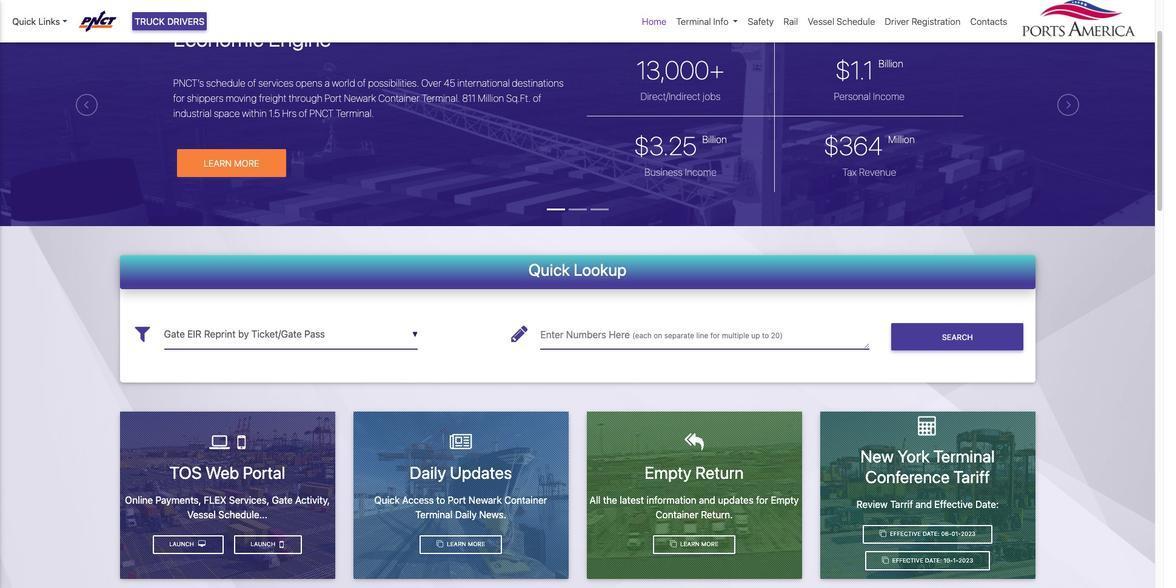 Task type: describe. For each thing, give the bounding box(es) containing it.
06-
[[942, 531, 952, 538]]

effective date: 10-1-2023 link
[[866, 552, 991, 571]]

▼
[[413, 330, 418, 339]]

home link
[[638, 10, 672, 33]]

learn more for empty return
[[679, 541, 719, 548]]

quick links link
[[12, 15, 67, 28]]

review
[[857, 499, 888, 510]]

terminal info link
[[672, 10, 743, 33]]

hrs
[[282, 108, 297, 119]]

international
[[458, 78, 510, 88]]

vessel schedule
[[808, 16, 876, 27]]

lookup
[[574, 260, 627, 279]]

1 horizontal spatial and
[[916, 499, 933, 510]]

and inside all the latest information and updates for empty container return.
[[700, 495, 716, 506]]

driver registration
[[886, 16, 961, 27]]

pnct's
[[173, 78, 204, 88]]

of right hrs at the top of page
[[299, 108, 308, 119]]

billion for $1.1
[[879, 58, 904, 69]]

for inside the enter numbers here (each on separate line for multiple up to 20)
[[711, 331, 720, 340]]

driver registration link
[[881, 10, 966, 33]]

learn more for daily updates
[[445, 541, 485, 548]]

container inside quick access to port newark container terminal daily news.
[[505, 495, 548, 506]]

sq.ft.
[[507, 93, 531, 104]]

contacts
[[971, 16, 1008, 27]]

safety
[[748, 16, 774, 27]]

desktop image
[[198, 541, 206, 548]]

welcome to port newmark container terminal image
[[0, 0, 1156, 294]]

more for daily updates
[[468, 541, 485, 548]]

destinations
[[512, 78, 564, 88]]

of right world
[[358, 78, 366, 88]]

new york terminal conference tariff
[[861, 447, 996, 487]]

vessel inside "online payments, flex services, gate activity, vessel schedule..."
[[187, 509, 216, 520]]

multiple
[[723, 331, 750, 340]]

business
[[645, 167, 683, 178]]

industrial
[[173, 108, 212, 119]]

2023 for 1-
[[959, 558, 974, 564]]

home
[[643, 16, 667, 27]]

tariff
[[954, 467, 991, 487]]

20)
[[772, 331, 783, 340]]

review tarrif and effective date:
[[857, 499, 1000, 510]]

port inside pnct's schedule of services opens a world of possibilities.                                 over 45 international destinations for shippers moving freight through port newark container terminal.                                 811 million sq.ft. of industrial space within 1.5 hrs of pnct terminal.
[[325, 93, 342, 104]]

personal income
[[835, 91, 905, 102]]

personal
[[835, 91, 871, 102]]

$1.1 billion
[[836, 54, 904, 85]]

empty return
[[645, 463, 744, 483]]

payments,
[[156, 495, 201, 506]]

jobs
[[703, 91, 721, 102]]

updates
[[450, 463, 512, 483]]

world
[[332, 78, 355, 88]]

quick lookup
[[529, 260, 627, 279]]

quick for quick access to port newark container terminal daily news.
[[375, 495, 400, 506]]

$3.25
[[635, 130, 697, 161]]

return.
[[701, 509, 733, 520]]

engine
[[269, 25, 331, 51]]

effective for effective date: 06-01-2023
[[891, 531, 922, 538]]

services,
[[229, 495, 270, 506]]

tos web portal
[[170, 463, 285, 483]]

generates:
[[667, 2, 766, 28]]

clone image
[[883, 558, 889, 564]]

income for $1.1
[[874, 91, 905, 102]]

economic engine
[[173, 25, 331, 51]]

conference
[[866, 467, 951, 487]]

all
[[590, 495, 601, 506]]

to inside quick access to port newark container terminal daily news.
[[437, 495, 445, 506]]

gate
[[272, 495, 293, 506]]

on
[[654, 331, 663, 340]]

direct/indirect
[[641, 91, 701, 102]]

$1.1
[[836, 54, 874, 85]]

news.
[[480, 509, 507, 520]]

business income
[[645, 167, 717, 178]]

clone image for new york terminal conference tariff
[[880, 531, 887, 538]]

learn more button
[[177, 149, 286, 177]]

web
[[206, 463, 239, 483]]

rail link
[[779, 10, 804, 33]]

new
[[861, 447, 894, 467]]

within
[[242, 108, 267, 119]]

$364
[[824, 130, 883, 161]]

space
[[214, 108, 240, 119]]

effective date: 06-01-2023 link
[[864, 525, 993, 544]]

schedule
[[837, 16, 876, 27]]

newark inside quick access to port newark container terminal daily news.
[[469, 495, 502, 506]]

shippers
[[187, 93, 224, 104]]

for inside all the latest information and updates for empty container return.
[[757, 495, 769, 506]]

up
[[752, 331, 761, 340]]

drivers
[[167, 16, 205, 27]]

income for $3.25
[[685, 167, 717, 178]]

freight
[[259, 93, 287, 104]]

811
[[463, 93, 476, 104]]

enter numbers here (each on separate line for multiple up to 20)
[[541, 329, 783, 340]]

tax revenue
[[843, 167, 897, 178]]

0 vertical spatial date:
[[976, 499, 1000, 510]]

moving
[[226, 93, 257, 104]]

schedule
[[206, 78, 246, 88]]



Task type: vqa. For each thing, say whether or not it's contained in the screenshot.
Terminal Info
yes



Task type: locate. For each thing, give the bounding box(es) containing it.
learn down quick access to port newark container terminal daily news.
[[447, 541, 466, 548]]

2023 inside effective date: 10-1-2023 link
[[959, 558, 974, 564]]

for inside pnct's schedule of services opens a world of possibilities.                                 over 45 international destinations for shippers moving freight through port newark container terminal.                                 811 million sq.ft. of industrial space within 1.5 hrs of pnct terminal.
[[173, 93, 185, 104]]

2023 right 10-
[[959, 558, 974, 564]]

1 horizontal spatial million
[[889, 134, 916, 145]]

0 horizontal spatial quick
[[12, 16, 36, 27]]

truck
[[135, 16, 165, 27]]

container inside all the latest information and updates for empty container return.
[[656, 509, 699, 520]]

more for empty return
[[702, 541, 719, 548]]

1 horizontal spatial terminal.
[[422, 93, 460, 104]]

0 horizontal spatial container
[[379, 93, 420, 104]]

container up "news." on the left of page
[[505, 495, 548, 506]]

1 horizontal spatial billion
[[879, 58, 904, 69]]

billion for $3.25
[[703, 134, 727, 145]]

port inside quick access to port newark container terminal daily news.
[[448, 495, 466, 506]]

0 horizontal spatial million
[[478, 93, 504, 104]]

0 horizontal spatial learn more
[[204, 158, 260, 169]]

daily updates
[[410, 463, 512, 483]]

0 horizontal spatial pnct
[[310, 108, 334, 119]]

quick access to port newark container terminal daily news.
[[375, 495, 548, 520]]

effective date: 06-01-2023
[[889, 531, 976, 538]]

0 vertical spatial million
[[478, 93, 504, 104]]

registration
[[912, 16, 961, 27]]

1 horizontal spatial launch
[[251, 541, 277, 548]]

more down "news." on the left of page
[[468, 541, 485, 548]]

truck drivers link
[[132, 12, 207, 31]]

2 horizontal spatial quick
[[529, 260, 570, 279]]

effective right clone icon
[[893, 558, 924, 564]]

effective for effective date: 10-1-2023
[[893, 558, 924, 564]]

clone image up clone icon
[[880, 531, 887, 538]]

1 horizontal spatial launch link
[[234, 536, 302, 555]]

1 horizontal spatial more
[[468, 541, 485, 548]]

effective down tarrif
[[891, 531, 922, 538]]

quick inside quick access to port newark container terminal daily news.
[[375, 495, 400, 506]]

effective date: 10-1-2023
[[891, 558, 974, 564]]

1 horizontal spatial learn more
[[445, 541, 485, 548]]

0 vertical spatial port
[[325, 93, 342, 104]]

2 vertical spatial terminal
[[416, 509, 453, 520]]

0 horizontal spatial learn
[[204, 158, 232, 169]]

0 horizontal spatial vessel
[[187, 509, 216, 520]]

1 vertical spatial effective
[[891, 531, 922, 538]]

learn inside button
[[204, 158, 232, 169]]

0 horizontal spatial launch link
[[153, 536, 224, 555]]

terminal. down world
[[336, 108, 374, 119]]

income
[[874, 91, 905, 102], [685, 167, 717, 178]]

revenue
[[860, 167, 897, 178]]

2 horizontal spatial more
[[702, 541, 719, 548]]

for right "line"
[[711, 331, 720, 340]]

york
[[898, 447, 930, 467]]

1.5
[[269, 108, 280, 119]]

1 horizontal spatial newark
[[469, 495, 502, 506]]

tax
[[843, 167, 857, 178]]

terminal.
[[422, 93, 460, 104], [336, 108, 374, 119]]

0 vertical spatial terminal
[[677, 16, 712, 27]]

to right the up
[[763, 331, 770, 340]]

learn more down space
[[204, 158, 260, 169]]

online payments, flex services, gate activity, vessel schedule...
[[125, 495, 330, 520]]

45
[[444, 78, 456, 88]]

return
[[696, 463, 744, 483]]

newark up "news." on the left of page
[[469, 495, 502, 506]]

2 vertical spatial effective
[[893, 558, 924, 564]]

billion inside the $1.1 billion
[[879, 58, 904, 69]]

line
[[697, 331, 709, 340]]

2 vertical spatial for
[[757, 495, 769, 506]]

learn more
[[204, 158, 260, 169], [445, 541, 485, 548], [679, 541, 719, 548]]

0 horizontal spatial terminal
[[416, 509, 453, 520]]

launch for mobile icon
[[251, 541, 277, 548]]

1 vertical spatial daily
[[455, 509, 477, 520]]

all the latest information and updates for empty container return.
[[590, 495, 799, 520]]

1 vertical spatial to
[[437, 495, 445, 506]]

of up the moving
[[248, 78, 256, 88]]

services
[[258, 78, 294, 88]]

0 horizontal spatial newark
[[344, 93, 376, 104]]

0 vertical spatial income
[[874, 91, 905, 102]]

0 horizontal spatial learn more link
[[420, 536, 502, 555]]

1 vertical spatial newark
[[469, 495, 502, 506]]

1 launch from the left
[[251, 541, 277, 548]]

learn down all the latest information and updates for empty container return.
[[681, 541, 700, 548]]

0 horizontal spatial to
[[437, 495, 445, 506]]

mobile image
[[280, 540, 284, 550]]

date: for 1-
[[926, 558, 943, 564]]

0 horizontal spatial more
[[234, 158, 260, 169]]

1 horizontal spatial terminal
[[677, 16, 712, 27]]

daily left "news." on the left of page
[[455, 509, 477, 520]]

date: for 01-
[[923, 531, 940, 538]]

terminal
[[677, 16, 712, 27], [934, 447, 996, 467], [416, 509, 453, 520]]

clone image inside effective date: 06-01-2023 link
[[880, 531, 887, 538]]

pnct generates:
[[608, 2, 766, 28]]

1 vertical spatial 2023
[[959, 558, 974, 564]]

1 vertical spatial billion
[[703, 134, 727, 145]]

0 vertical spatial vessel
[[808, 16, 835, 27]]

launch link down schedule...
[[234, 536, 302, 555]]

0 vertical spatial daily
[[410, 463, 446, 483]]

2 learn more link from the left
[[654, 536, 736, 555]]

container
[[379, 93, 420, 104], [505, 495, 548, 506], [656, 509, 699, 520]]

$3.25 billion
[[635, 130, 727, 161]]

1 horizontal spatial daily
[[455, 509, 477, 520]]

billion right $1.1
[[879, 58, 904, 69]]

million down international
[[478, 93, 504, 104]]

income down $3.25 billion
[[685, 167, 717, 178]]

0 horizontal spatial income
[[685, 167, 717, 178]]

1 horizontal spatial vessel
[[808, 16, 835, 27]]

schedule...
[[219, 509, 268, 520]]

0 horizontal spatial for
[[173, 93, 185, 104]]

1 vertical spatial pnct
[[310, 108, 334, 119]]

2 horizontal spatial learn
[[681, 541, 700, 548]]

1 launch link from the left
[[234, 536, 302, 555]]

0 horizontal spatial port
[[325, 93, 342, 104]]

clone image down quick access to port newark container terminal daily news.
[[437, 541, 444, 548]]

billion inside $3.25 billion
[[703, 134, 727, 145]]

1-
[[954, 558, 959, 564]]

1 horizontal spatial for
[[711, 331, 720, 340]]

vessel right rail
[[808, 16, 835, 27]]

for right updates on the bottom right of the page
[[757, 495, 769, 506]]

1 horizontal spatial container
[[505, 495, 548, 506]]

1 horizontal spatial income
[[874, 91, 905, 102]]

quick left 'access'
[[375, 495, 400, 506]]

(each
[[633, 331, 652, 340]]

1 horizontal spatial port
[[448, 495, 466, 506]]

learn more link for updates
[[420, 536, 502, 555]]

learn more link for return
[[654, 536, 736, 555]]

1 vertical spatial million
[[889, 134, 916, 145]]

0 vertical spatial billion
[[879, 58, 904, 69]]

13,000+ direct/indirect jobs
[[637, 54, 725, 102]]

terminal inside quick access to port newark container terminal daily news.
[[416, 509, 453, 520]]

daily up 'access'
[[410, 463, 446, 483]]

and right tarrif
[[916, 499, 933, 510]]

0 horizontal spatial terminal.
[[336, 108, 374, 119]]

1 vertical spatial terminal
[[934, 447, 996, 467]]

2023 inside effective date: 06-01-2023 link
[[962, 531, 976, 538]]

activity,
[[295, 495, 330, 506]]

daily
[[410, 463, 446, 483], [455, 509, 477, 520]]

learn more down quick access to port newark container terminal daily news.
[[445, 541, 485, 548]]

flex
[[204, 495, 227, 506]]

daily inside quick access to port newark container terminal daily news.
[[455, 509, 477, 520]]

date:
[[976, 499, 1000, 510], [923, 531, 940, 538], [926, 558, 943, 564]]

1 vertical spatial empty
[[771, 495, 799, 506]]

effective up 01-
[[935, 499, 974, 510]]

2023 right 06-
[[962, 531, 976, 538]]

launch left mobile icon
[[251, 541, 277, 548]]

1 vertical spatial income
[[685, 167, 717, 178]]

container down information
[[656, 509, 699, 520]]

million up revenue
[[889, 134, 916, 145]]

2 vertical spatial container
[[656, 509, 699, 520]]

million inside pnct's schedule of services opens a world of possibilities.                                 over 45 international destinations for shippers moving freight through port newark container terminal.                                 811 million sq.ft. of industrial space within 1.5 hrs of pnct terminal.
[[478, 93, 504, 104]]

1 vertical spatial container
[[505, 495, 548, 506]]

updates
[[718, 495, 754, 506]]

0 horizontal spatial daily
[[410, 463, 446, 483]]

1 horizontal spatial quick
[[375, 495, 400, 506]]

1 horizontal spatial to
[[763, 331, 770, 340]]

newark inside pnct's schedule of services opens a world of possibilities.                                 over 45 international destinations for shippers moving freight through port newark container terminal.                                 811 million sq.ft. of industrial space within 1.5 hrs of pnct terminal.
[[344, 93, 376, 104]]

empty right updates on the bottom right of the page
[[771, 495, 799, 506]]

quick inside 'link'
[[12, 16, 36, 27]]

of down destinations
[[533, 93, 542, 104]]

0 vertical spatial 2023
[[962, 531, 976, 538]]

terminal left the info
[[677, 16, 712, 27]]

None text field
[[164, 320, 418, 350], [541, 320, 870, 350], [164, 320, 418, 350], [541, 320, 870, 350]]

2 launch from the left
[[169, 541, 196, 548]]

container down possibilities. at left top
[[379, 93, 420, 104]]

clone image for daily updates
[[437, 541, 444, 548]]

1 vertical spatial quick
[[529, 260, 570, 279]]

1 learn more link from the left
[[420, 536, 502, 555]]

learn for empty
[[681, 541, 700, 548]]

launch for desktop icon
[[169, 541, 196, 548]]

1 vertical spatial terminal.
[[336, 108, 374, 119]]

through
[[289, 93, 323, 104]]

port
[[325, 93, 342, 104], [448, 495, 466, 506]]

2 vertical spatial quick
[[375, 495, 400, 506]]

1 horizontal spatial learn
[[447, 541, 466, 548]]

0 vertical spatial pnct
[[608, 2, 663, 28]]

and up return.
[[700, 495, 716, 506]]

date: down tariff
[[976, 499, 1000, 510]]

learn more link down all the latest information and updates for empty container return.
[[654, 536, 736, 555]]

terminal info
[[677, 16, 729, 27]]

clone image down all the latest information and updates for empty container return.
[[670, 541, 677, 548]]

2 horizontal spatial for
[[757, 495, 769, 506]]

to right 'access'
[[437, 495, 445, 506]]

more down within
[[234, 158, 260, 169]]

2 horizontal spatial container
[[656, 509, 699, 520]]

portal
[[243, 463, 285, 483]]

quick left lookup
[[529, 260, 570, 279]]

billion down jobs
[[703, 134, 727, 145]]

launch link
[[234, 536, 302, 555], [153, 536, 224, 555]]

information
[[647, 495, 697, 506]]

million inside $364 million
[[889, 134, 916, 145]]

2 horizontal spatial learn more
[[679, 541, 719, 548]]

terminal. down 45 at the top
[[422, 93, 460, 104]]

0 horizontal spatial and
[[700, 495, 716, 506]]

contacts link
[[966, 10, 1013, 33]]

0 horizontal spatial empty
[[645, 463, 692, 483]]

access
[[403, 495, 434, 506]]

terminal up tariff
[[934, 447, 996, 467]]

learn more down return.
[[679, 541, 719, 548]]

quick left "links"
[[12, 16, 36, 27]]

more inside button
[[234, 158, 260, 169]]

1 horizontal spatial pnct
[[608, 2, 663, 28]]

rail
[[784, 16, 799, 27]]

for down pnct's
[[173, 93, 185, 104]]

container inside pnct's schedule of services opens a world of possibilities.                                 over 45 international destinations for shippers moving freight through port newark container terminal.                                 811 million sq.ft. of industrial space within 1.5 hrs of pnct terminal.
[[379, 93, 420, 104]]

2023
[[962, 531, 976, 538], [959, 558, 974, 564]]

learn for daily
[[447, 541, 466, 548]]

learn more inside button
[[204, 158, 260, 169]]

economic
[[173, 25, 264, 51]]

vessel
[[808, 16, 835, 27], [187, 509, 216, 520]]

1 vertical spatial port
[[448, 495, 466, 506]]

a
[[325, 78, 330, 88]]

learn down space
[[204, 158, 232, 169]]

1 vertical spatial for
[[711, 331, 720, 340]]

2023 for 01-
[[962, 531, 976, 538]]

clone image
[[880, 531, 887, 538], [437, 541, 444, 548], [670, 541, 677, 548]]

learn more link down quick access to port newark container terminal daily news.
[[420, 536, 502, 555]]

0 vertical spatial empty
[[645, 463, 692, 483]]

1 vertical spatial vessel
[[187, 509, 216, 520]]

tos
[[170, 463, 202, 483]]

vessel inside vessel schedule link
[[808, 16, 835, 27]]

links
[[38, 16, 60, 27]]

numbers
[[567, 329, 607, 340]]

1 horizontal spatial clone image
[[670, 541, 677, 548]]

2 horizontal spatial clone image
[[880, 531, 887, 538]]

0 vertical spatial quick
[[12, 16, 36, 27]]

terminal inside new york terminal conference tariff
[[934, 447, 996, 467]]

1 horizontal spatial learn more link
[[654, 536, 736, 555]]

0 horizontal spatial launch
[[169, 541, 196, 548]]

port down daily updates
[[448, 495, 466, 506]]

2 vertical spatial date:
[[926, 558, 943, 564]]

income down the $1.1 billion
[[874, 91, 905, 102]]

date: left 06-
[[923, 531, 940, 538]]

truck drivers
[[135, 16, 205, 27]]

1 vertical spatial date:
[[923, 531, 940, 538]]

0 horizontal spatial billion
[[703, 134, 727, 145]]

0 vertical spatial to
[[763, 331, 770, 340]]

10-
[[944, 558, 954, 564]]

port down a
[[325, 93, 342, 104]]

pnct inside pnct's schedule of services opens a world of possibilities.                                 over 45 international destinations for shippers moving freight through port newark container terminal.                                 811 million sq.ft. of industrial space within 1.5 hrs of pnct terminal.
[[310, 108, 334, 119]]

0 vertical spatial effective
[[935, 499, 974, 510]]

terminal down 'access'
[[416, 509, 453, 520]]

1 horizontal spatial empty
[[771, 495, 799, 506]]

empty up information
[[645, 463, 692, 483]]

$364 million
[[824, 130, 916, 161]]

launch left desktop icon
[[169, 541, 196, 548]]

more down return.
[[702, 541, 719, 548]]

vessel schedule link
[[804, 10, 881, 33]]

learn more link
[[420, 536, 502, 555], [654, 536, 736, 555]]

possibilities.
[[368, 78, 419, 88]]

online
[[125, 495, 153, 506]]

0 vertical spatial container
[[379, 93, 420, 104]]

quick for quick links
[[12, 16, 36, 27]]

vessel down flex
[[187, 509, 216, 520]]

to inside the enter numbers here (each on separate line for multiple up to 20)
[[763, 331, 770, 340]]

launch link down payments,
[[153, 536, 224, 555]]

01-
[[952, 531, 962, 538]]

0 horizontal spatial clone image
[[437, 541, 444, 548]]

0 vertical spatial newark
[[344, 93, 376, 104]]

clone image for empty return
[[670, 541, 677, 548]]

terminal inside terminal info link
[[677, 16, 712, 27]]

0 vertical spatial terminal.
[[422, 93, 460, 104]]

quick for quick lookup
[[529, 260, 570, 279]]

2 launch link from the left
[[153, 536, 224, 555]]

newark down world
[[344, 93, 376, 104]]

0 vertical spatial for
[[173, 93, 185, 104]]

13,000+
[[637, 54, 725, 85]]

empty inside all the latest information and updates for empty container return.
[[771, 495, 799, 506]]

date: left 10-
[[926, 558, 943, 564]]

2 horizontal spatial terminal
[[934, 447, 996, 467]]

opens
[[296, 78, 323, 88]]



